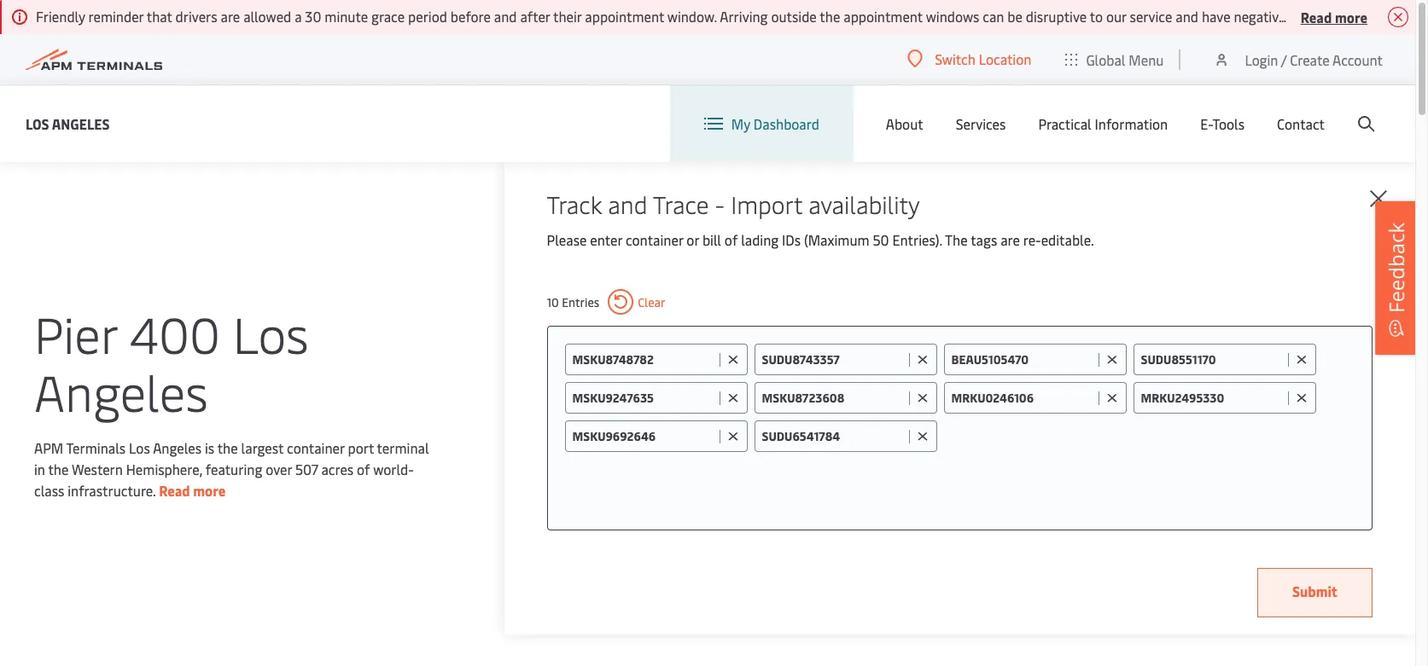 Task type: vqa. For each thing, say whether or not it's contained in the screenshot.
from
no



Task type: locate. For each thing, give the bounding box(es) containing it.
la secondary image
[[77, 435, 376, 667]]

the
[[820, 7, 840, 26], [217, 438, 238, 457], [48, 460, 69, 479]]

0 horizontal spatial read
[[159, 481, 190, 500]]

please enter container or bill of lading ids (maximum 50 entries). the tags are re-editable.
[[547, 231, 1094, 249]]

read for read more link on the left of the page
[[159, 481, 190, 500]]

editable.
[[1041, 231, 1094, 249]]

1 vertical spatial read more
[[159, 481, 226, 500]]

more inside read more 'button'
[[1335, 7, 1368, 26]]

los inside apm terminals los angeles is the largest container port terminal in the western hemisphere, featuring over 507 acres of world- class infrastructure.
[[129, 438, 150, 457]]

read inside 'button'
[[1301, 7, 1332, 26]]

1 horizontal spatial read more
[[1301, 7, 1368, 26]]

0 horizontal spatial appointment
[[585, 7, 664, 26]]

about button
[[886, 85, 923, 162]]

2 horizontal spatial the
[[820, 7, 840, 26]]

is
[[205, 438, 214, 457]]

0 vertical spatial angeles
[[52, 114, 110, 133]]

track and trace - import availability
[[547, 188, 920, 220]]

container up 507
[[287, 438, 345, 457]]

menu
[[1129, 50, 1164, 69]]

contact button
[[1277, 85, 1325, 162]]

2 horizontal spatial los
[[233, 299, 309, 367]]

0 horizontal spatial the
[[48, 460, 69, 479]]

1 vertical spatial angeles
[[34, 357, 208, 425]]

drivers right that
[[176, 7, 217, 26]]

please
[[547, 231, 587, 249]]

infrastructure.
[[68, 481, 156, 500]]

reminder
[[88, 7, 144, 26]]

who
[[1405, 7, 1428, 26]]

10 entries
[[547, 294, 600, 310]]

1 appointment from the left
[[585, 7, 664, 26]]

read down "hemisphere,"
[[159, 481, 190, 500]]

and up enter
[[608, 188, 648, 220]]

0 vertical spatial the
[[820, 7, 840, 26]]

re-
[[1023, 231, 1041, 249]]

clear
[[638, 294, 665, 310]]

los angeles link
[[26, 113, 110, 134]]

read
[[1301, 7, 1332, 26], [159, 481, 190, 500]]

outside
[[771, 7, 817, 26]]

0 vertical spatial more
[[1335, 7, 1368, 26]]

our
[[1106, 7, 1127, 26]]

angeles inside apm terminals los angeles is the largest container port terminal in the western hemisphere, featuring over 507 acres of world- class infrastructure.
[[153, 438, 202, 457]]

container inside apm terminals los angeles is the largest container port terminal in the western hemisphere, featuring over 507 acres of world- class infrastructure.
[[287, 438, 345, 457]]

1 horizontal spatial more
[[1335, 7, 1368, 26]]

feedback button
[[1375, 201, 1418, 355]]

drivers
[[176, 7, 217, 26], [1360, 7, 1402, 26]]

login / create account link
[[1214, 34, 1383, 85]]

my dashboard button
[[704, 85, 819, 162]]

switch location button
[[908, 50, 1032, 68]]

1 horizontal spatial los
[[129, 438, 150, 457]]

Entered ID text field
[[573, 352, 715, 368], [762, 352, 905, 368], [952, 352, 1094, 368], [1141, 352, 1284, 368], [762, 390, 905, 406], [952, 390, 1094, 406], [573, 429, 715, 445]]

e-
[[1201, 114, 1213, 133]]

and
[[494, 7, 517, 26], [1176, 7, 1199, 26], [608, 188, 648, 220]]

global menu
[[1086, 50, 1164, 69]]

negative
[[1234, 7, 1286, 26]]

1 vertical spatial more
[[193, 481, 226, 500]]

0 vertical spatial los
[[26, 114, 49, 133]]

more up the account
[[1335, 7, 1368, 26]]

2 horizontal spatial entered id text field
[[1141, 390, 1284, 406]]

0 horizontal spatial drivers
[[176, 7, 217, 26]]

los for pier 400 los angeles
[[233, 299, 309, 367]]

Entered ID text field
[[573, 390, 715, 406], [1141, 390, 1284, 406], [762, 429, 905, 445]]

-
[[715, 188, 725, 220]]

practical
[[1038, 114, 1092, 133]]

appointment right their
[[585, 7, 664, 26]]

read left on
[[1301, 7, 1332, 26]]

after
[[520, 7, 550, 26]]

switch location
[[935, 50, 1032, 68]]

impacts
[[1289, 7, 1338, 26]]

acres
[[321, 460, 354, 479]]

and left after on the top of page
[[494, 7, 517, 26]]

1 vertical spatial the
[[217, 438, 238, 457]]

ids
[[782, 231, 801, 249]]

10
[[547, 294, 559, 310]]

1 vertical spatial are
[[1001, 231, 1020, 249]]

0 horizontal spatial are
[[221, 7, 240, 26]]

2 drivers from the left
[[1360, 7, 1402, 26]]

container left or
[[626, 231, 683, 249]]

1 vertical spatial of
[[357, 460, 370, 479]]

0 horizontal spatial container
[[287, 438, 345, 457]]

more down featuring
[[193, 481, 226, 500]]

1 horizontal spatial read
[[1301, 7, 1332, 26]]

0 horizontal spatial los
[[26, 114, 49, 133]]

read more for read more link on the left of the page
[[159, 481, 226, 500]]

0 vertical spatial of
[[725, 231, 738, 249]]

trace
[[653, 188, 709, 220]]

angeles
[[52, 114, 110, 133], [34, 357, 208, 425], [153, 438, 202, 457]]

grace
[[371, 7, 405, 26]]

los inside pier 400 los angeles
[[233, 299, 309, 367]]

0 vertical spatial read
[[1301, 7, 1332, 26]]

are left the re-
[[1001, 231, 1020, 249]]

import
[[731, 188, 803, 220]]

angeles inside pier 400 los angeles
[[34, 357, 208, 425]]

1 vertical spatial read
[[159, 481, 190, 500]]

on
[[1341, 7, 1357, 26]]

0 vertical spatial are
[[221, 7, 240, 26]]

1 horizontal spatial drivers
[[1360, 7, 1402, 26]]

appointment left windows
[[844, 7, 923, 26]]

1 vertical spatial los
[[233, 299, 309, 367]]

1 horizontal spatial container
[[626, 231, 683, 249]]

class
[[34, 481, 64, 500]]

read more for read more 'button'
[[1301, 7, 1368, 26]]

minute
[[325, 7, 368, 26]]

0 horizontal spatial more
[[193, 481, 226, 500]]

0 horizontal spatial read more
[[159, 481, 226, 500]]

1 horizontal spatial appointment
[[844, 7, 923, 26]]

are left allowed
[[221, 7, 240, 26]]

0 horizontal spatial of
[[357, 460, 370, 479]]

practical information
[[1038, 114, 1168, 133]]

drivers right on
[[1360, 7, 1402, 26]]

read more down "hemisphere,"
[[159, 481, 226, 500]]

2 appointment from the left
[[844, 7, 923, 26]]

0 vertical spatial read more
[[1301, 7, 1368, 26]]

my dashboard
[[731, 114, 819, 133]]

the right is
[[217, 438, 238, 457]]

dashboard
[[754, 114, 819, 133]]

pier 400 los angeles
[[34, 299, 309, 425]]

information
[[1095, 114, 1168, 133]]

appointment
[[585, 7, 664, 26], [844, 7, 923, 26]]

location
[[979, 50, 1032, 68]]

the right outside
[[820, 7, 840, 26]]

of right bill
[[725, 231, 738, 249]]

period
[[408, 7, 447, 26]]

have
[[1202, 7, 1231, 26]]

services button
[[956, 85, 1006, 162]]

2 vertical spatial los
[[129, 438, 150, 457]]

2 vertical spatial angeles
[[153, 438, 202, 457]]

clear button
[[608, 289, 665, 315]]

2 vertical spatial the
[[48, 460, 69, 479]]

read more up login / create account
[[1301, 7, 1368, 26]]

and left have
[[1176, 7, 1199, 26]]

1 vertical spatial container
[[287, 438, 345, 457]]

of down port
[[357, 460, 370, 479]]

the right in
[[48, 460, 69, 479]]

more
[[1335, 7, 1368, 26], [193, 481, 226, 500]]

window.
[[667, 7, 717, 26]]

largest
[[241, 438, 284, 457]]

los for apm terminals los angeles is the largest container port terminal in the western hemisphere, featuring over 507 acres of world- class infrastructure.
[[129, 438, 150, 457]]

of inside apm terminals los angeles is the largest container port terminal in the western hemisphere, featuring over 507 acres of world- class infrastructure.
[[357, 460, 370, 479]]

los
[[26, 114, 49, 133], [233, 299, 309, 367], [129, 438, 150, 457]]

read more
[[1301, 7, 1368, 26], [159, 481, 226, 500]]



Task type: describe. For each thing, give the bounding box(es) containing it.
1 horizontal spatial the
[[217, 438, 238, 457]]

global menu button
[[1049, 34, 1181, 85]]

friendly
[[36, 7, 85, 26]]

read for read more 'button'
[[1301, 7, 1332, 26]]

featuring
[[206, 460, 262, 479]]

global
[[1086, 50, 1126, 69]]

submit button
[[1258, 569, 1373, 618]]

terminal
[[377, 438, 429, 457]]

practical information button
[[1038, 85, 1168, 162]]

the
[[945, 231, 968, 249]]

a
[[295, 7, 302, 26]]

friendly reminder that drivers are allowed a 30 minute grace period before and after their appointment window. arriving outside the appointment windows can be disruptive to our service and have negative impacts on drivers who
[[36, 7, 1428, 26]]

about
[[886, 114, 923, 133]]

switch
[[935, 50, 976, 68]]

western
[[72, 460, 123, 479]]

1 drivers from the left
[[176, 7, 217, 26]]

in
[[34, 460, 45, 479]]

los inside los angeles link
[[26, 114, 49, 133]]

port
[[348, 438, 374, 457]]

/
[[1281, 50, 1287, 69]]

pier
[[34, 299, 117, 367]]

availability
[[809, 188, 920, 220]]

more for read more 'button'
[[1335, 7, 1368, 26]]

0 vertical spatial container
[[626, 231, 683, 249]]

service
[[1130, 7, 1173, 26]]

400
[[130, 299, 220, 367]]

be
[[1008, 7, 1023, 26]]

over
[[266, 460, 292, 479]]

read more button
[[1301, 6, 1368, 27]]

angeles inside los angeles link
[[52, 114, 110, 133]]

entries
[[562, 294, 600, 310]]

e-tools
[[1201, 114, 1245, 133]]

enter
[[590, 231, 622, 249]]

terminals
[[66, 438, 126, 457]]

login / create account
[[1245, 50, 1383, 69]]

windows
[[926, 7, 980, 26]]

close alert image
[[1388, 7, 1409, 27]]

to
[[1090, 7, 1103, 26]]

login
[[1245, 50, 1278, 69]]

that
[[147, 7, 172, 26]]

30
[[305, 7, 321, 26]]

1 horizontal spatial of
[[725, 231, 738, 249]]

or
[[687, 231, 699, 249]]

Type or paste your IDs here text field
[[944, 421, 1355, 452]]

read more link
[[159, 481, 226, 500]]

1 horizontal spatial entered id text field
[[762, 429, 905, 445]]

apm
[[34, 438, 63, 457]]

account
[[1333, 50, 1383, 69]]

angeles for terminals
[[153, 438, 202, 457]]

0 horizontal spatial entered id text field
[[573, 390, 715, 406]]

disruptive
[[1026, 7, 1087, 26]]

50
[[873, 231, 889, 249]]

angeles for 400
[[34, 357, 208, 425]]

lading
[[741, 231, 779, 249]]

create
[[1290, 50, 1330, 69]]

apm terminals los angeles is the largest container port terminal in the western hemisphere, featuring over 507 acres of world- class infrastructure.
[[34, 438, 429, 500]]

1 horizontal spatial are
[[1001, 231, 1020, 249]]

entries).
[[893, 231, 942, 249]]

arriving
[[720, 7, 768, 26]]

1 horizontal spatial and
[[608, 188, 648, 220]]

more for read more link on the left of the page
[[193, 481, 226, 500]]

allowed
[[243, 7, 291, 26]]

507
[[295, 460, 318, 479]]

my
[[731, 114, 750, 133]]

e-tools button
[[1201, 85, 1245, 162]]

their
[[553, 7, 582, 26]]

can
[[983, 7, 1004, 26]]

tools
[[1213, 114, 1245, 133]]

los angeles
[[26, 114, 110, 133]]

submit
[[1293, 582, 1338, 601]]

feedback
[[1382, 222, 1410, 313]]

2 horizontal spatial and
[[1176, 7, 1199, 26]]

services
[[956, 114, 1006, 133]]

0 horizontal spatial and
[[494, 7, 517, 26]]

(maximum
[[804, 231, 870, 249]]

world-
[[373, 460, 414, 479]]

track
[[547, 188, 602, 220]]



